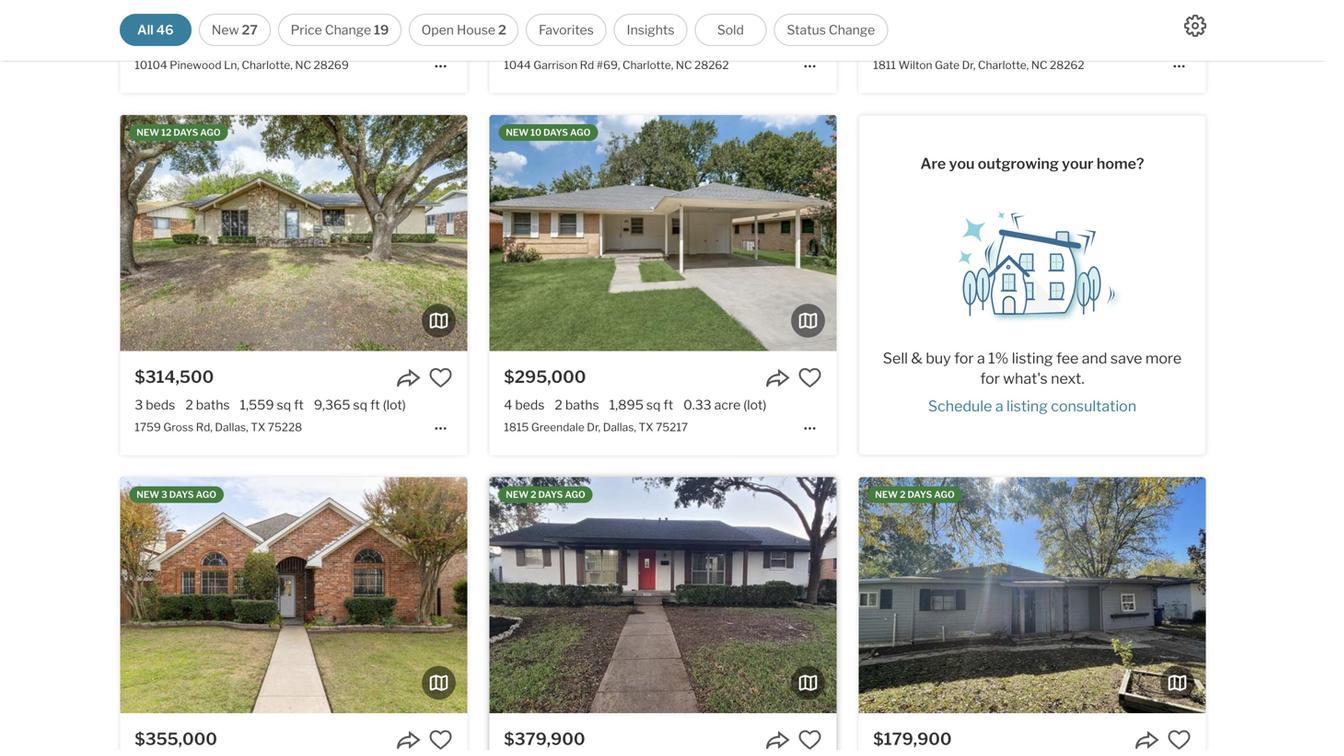 Task type: describe. For each thing, give the bounding box(es) containing it.
19
[[374, 22, 389, 38]]

4 beds for $295,000
[[504, 397, 545, 413]]

10
[[531, 127, 542, 138]]

1.30
[[313, 35, 339, 50]]

favorite button checkbox for $475,000
[[1167, 3, 1191, 27]]

sold
[[717, 22, 744, 38]]

dallas, for $314,500
[[215, 421, 248, 434]]

you
[[949, 155, 975, 173]]

consultation
[[1051, 397, 1136, 415]]

0 horizontal spatial dr,
[[587, 421, 601, 434]]

days for $314,500
[[173, 127, 198, 138]]

new 2 days ago for $179,900
[[875, 490, 955, 501]]

are you outgrowing your home?
[[920, 155, 1144, 173]]

favorite button checkbox for $379,900
[[798, 729, 822, 751]]

ft right the sold
[[749, 35, 758, 50]]

1 vertical spatial listing
[[1007, 397, 1048, 415]]

ago for $314,500
[[200, 127, 221, 138]]

$430,000
[[504, 4, 587, 24]]

rd
[[580, 58, 594, 72]]

days for $355,000
[[169, 490, 194, 501]]

75228
[[268, 421, 302, 434]]

1 horizontal spatial a
[[995, 397, 1003, 415]]

1815
[[504, 421, 529, 434]]

1 charlotte, from the left
[[242, 58, 293, 72]]

$179,900
[[873, 730, 952, 750]]

favorite button image for $355,000
[[429, 729, 453, 751]]

1 horizontal spatial for
[[980, 370, 1000, 388]]

3 for $314,500
[[135, 397, 143, 413]]

2 baths for $314,500
[[185, 397, 230, 413]]

1815 greendale dr, dallas, tx 75217
[[504, 421, 688, 434]]

dallas, for $295,000
[[603, 421, 636, 434]]

#69,
[[597, 58, 620, 72]]

3 for $390,000
[[135, 35, 143, 50]]

favorite button checkbox for $314,500
[[429, 366, 453, 390]]

1 nc from the left
[[295, 58, 311, 72]]

75217
[[656, 421, 688, 434]]

rd,
[[196, 421, 213, 434]]

ago for $295,000
[[570, 127, 591, 138]]

favorite button image for $475,000
[[1167, 3, 1191, 27]]

2 photo of 1815 greendale dr, dallas, tx 75217 image from the left
[[836, 115, 1184, 351]]

ago for $179,900
[[934, 490, 955, 501]]

27
[[242, 22, 258, 38]]

next.
[[1051, 370, 1084, 388]]

Favorites radio
[[526, 14, 607, 46]]

pinewood
[[170, 58, 222, 72]]

(lot) left status
[[761, 35, 784, 50]]

$355,000
[[135, 730, 217, 750]]

price change 19
[[291, 22, 389, 38]]

1%
[[988, 349, 1009, 367]]

new 10 days ago
[[506, 127, 591, 138]]

9,147 sq ft (lot)
[[695, 35, 784, 50]]

schedule
[[928, 397, 992, 415]]

1811
[[873, 58, 896, 72]]

4 up 1811
[[873, 35, 882, 50]]

new for $355,000
[[137, 490, 159, 501]]

1 photo of 1808 williams way ln, dallas, tx 75228 image from the left
[[120, 478, 468, 714]]

sq for $314,500
[[277, 397, 291, 413]]

&
[[911, 349, 923, 367]]

28262 for 1811 wilton gate dr, charlotte, nc 28262
[[1050, 58, 1084, 72]]

9,365
[[314, 397, 350, 413]]

favorite button checkbox for $295,000
[[798, 366, 822, 390]]

new 27
[[212, 22, 258, 38]]

favorite button image for $390,000
[[429, 3, 453, 27]]

save
[[1110, 349, 1142, 367]]

baths for $314,500
[[196, 397, 230, 413]]

buy
[[926, 349, 951, 367]]

price
[[291, 22, 322, 38]]

12
[[161, 127, 172, 138]]

change for price
[[325, 22, 371, 38]]

2,652 sq ft
[[620, 35, 685, 50]]

days for $379,900
[[538, 490, 563, 501]]

$475,000
[[873, 4, 955, 24]]

Open House radio
[[409, 14, 519, 46]]

new 3 days ago
[[137, 490, 216, 501]]

9,365 sq ft (lot)
[[314, 397, 406, 413]]

are
[[920, 155, 946, 173]]

schedule a listing consultation
[[928, 397, 1136, 415]]

sq for $430,000
[[658, 35, 673, 50]]

(lot) right 9,365
[[383, 397, 406, 413]]

sq right 9,147 at right top
[[732, 35, 746, 50]]

$295,000
[[504, 367, 586, 387]]

beds for $390,000
[[146, 35, 175, 50]]

1,559 sq ft
[[240, 397, 304, 413]]

9,147
[[695, 35, 729, 50]]

Sold radio
[[695, 14, 767, 46]]

1 photo of 1815 greendale dr, dallas, tx 75217 image from the left
[[489, 115, 837, 351]]

1,559
[[240, 397, 274, 413]]

status
[[787, 22, 826, 38]]

1.30 acres (lot)
[[313, 35, 400, 50]]

2 photo of 2255 homeway cir, dallas, tx 75228 image from the left
[[836, 478, 1184, 714]]

new 12 days ago
[[137, 127, 221, 138]]

$314,500
[[135, 367, 214, 387]]

baths for $295,000
[[565, 397, 599, 413]]

2 photo of 3022 shorewood dr, dallas, tx 75228 image from the left
[[1206, 478, 1326, 714]]

sq right 9,365
[[353, 397, 367, 413]]

an image of a house image
[[940, 199, 1124, 324]]

what's
[[1003, 370, 1048, 388]]

sq for $295,000
[[646, 397, 661, 413]]

1759 gross rd, dallas, tx 75228
[[135, 421, 302, 434]]

0.33 acre (lot)
[[683, 397, 766, 413]]

all
[[137, 22, 154, 38]]

open
[[421, 22, 454, 38]]

favorite button checkbox for $390,000
[[429, 3, 453, 27]]

baths for $390,000
[[196, 35, 230, 50]]

gate
[[935, 58, 960, 72]]

favorite button image for $379,900
[[798, 729, 822, 751]]

listing inside sell & buy for a 1% listing fee and save more for what's next.
[[1012, 349, 1053, 367]]

favorite button checkbox for $179,900
[[1167, 729, 1191, 751]]



Task type: vqa. For each thing, say whether or not it's contained in the screenshot.
H
no



Task type: locate. For each thing, give the bounding box(es) containing it.
beds up 1044
[[515, 35, 545, 50]]

1,895
[[609, 397, 644, 413]]

option group containing all
[[120, 14, 888, 46]]

baths for $430,000
[[576, 35, 610, 50]]

ft for $314,500
[[294, 397, 304, 413]]

baths up 1759 gross rd, dallas, tx 75228
[[196, 397, 230, 413]]

favorites
[[539, 22, 594, 38]]

2 nc from the left
[[676, 58, 692, 72]]

beds
[[146, 35, 175, 50], [515, 35, 545, 50], [884, 35, 914, 50], [146, 397, 175, 413], [515, 397, 545, 413]]

beds for $314,500
[[146, 397, 175, 413]]

charlotte, for 1044
[[622, 58, 673, 72]]

favorite button image for $295,000
[[798, 366, 822, 390]]

2,652
[[620, 35, 656, 50]]

2 change from the left
[[829, 22, 875, 38]]

0 vertical spatial dr,
[[962, 58, 976, 72]]

1 28262 from the left
[[694, 58, 729, 72]]

4 beds up 1044
[[504, 35, 545, 50]]

beds for $295,000
[[515, 397, 545, 413]]

photo of 1815 greendale dr, dallas, tx 75217 image
[[489, 115, 837, 351], [836, 115, 1184, 351]]

ln,
[[224, 58, 239, 72]]

tx for $314,500
[[251, 421, 265, 434]]

3 beds
[[135, 35, 175, 50], [135, 397, 175, 413]]

sq for $390,000
[[276, 35, 290, 50]]

dallas, down 1,895
[[603, 421, 636, 434]]

4 beds for $430,000
[[504, 35, 545, 50]]

$379,900
[[504, 730, 585, 750]]

2.5 baths
[[555, 35, 610, 50]]

new 2 days ago
[[506, 490, 585, 501], [875, 490, 955, 501]]

sq right 2,652
[[658, 35, 673, 50]]

All radio
[[120, 14, 191, 46]]

new
[[137, 127, 159, 138], [506, 127, 529, 138], [137, 490, 159, 501], [506, 490, 529, 501], [875, 490, 898, 501]]

10104
[[135, 58, 167, 72]]

ago right 12
[[200, 127, 221, 138]]

1 horizontal spatial 28262
[[1050, 58, 1084, 72]]

favorite button checkbox right sold option
[[798, 3, 822, 27]]

and
[[1082, 349, 1107, 367]]

2 tx from the left
[[639, 421, 653, 434]]

dallas,
[[215, 421, 248, 434], [603, 421, 636, 434]]

28262
[[694, 58, 729, 72], [1050, 58, 1084, 72]]

0 horizontal spatial charlotte,
[[242, 58, 293, 72]]

1 vertical spatial for
[[980, 370, 1000, 388]]

baths up pinewood
[[196, 35, 230, 50]]

gross
[[163, 421, 194, 434]]

ago right 10 in the left of the page
[[570, 127, 591, 138]]

46
[[156, 22, 174, 38]]

2 vertical spatial 3
[[161, 490, 167, 501]]

tx down 1,559
[[251, 421, 265, 434]]

ago down rd,
[[196, 490, 216, 501]]

change inside radio
[[829, 22, 875, 38]]

new for $379,900
[[506, 490, 529, 501]]

dallas, right rd,
[[215, 421, 248, 434]]

new for $295,000
[[506, 127, 529, 138]]

for right buy
[[954, 349, 974, 367]]

0 horizontal spatial nc
[[295, 58, 311, 72]]

1 horizontal spatial nc
[[676, 58, 692, 72]]

1 dallas, from the left
[[215, 421, 248, 434]]

beds up 1759
[[146, 397, 175, 413]]

1 horizontal spatial change
[[829, 22, 875, 38]]

favorite button checkbox for $430,000
[[798, 3, 822, 27]]

ago down the greendale
[[565, 490, 585, 501]]

0 horizontal spatial dallas,
[[215, 421, 248, 434]]

2 baths for $390,000
[[185, 35, 230, 50]]

days
[[173, 127, 198, 138], [543, 127, 568, 138], [169, 490, 194, 501], [538, 490, 563, 501], [907, 490, 932, 501]]

0 vertical spatial listing
[[1012, 349, 1053, 367]]

wilton
[[898, 58, 932, 72]]

0 horizontal spatial tx
[[251, 421, 265, 434]]

favorite button image for $430,000
[[798, 3, 822, 27]]

0 vertical spatial 3
[[135, 35, 143, 50]]

nc for 1811
[[1031, 58, 1047, 72]]

0 horizontal spatial for
[[954, 349, 974, 367]]

0 horizontal spatial change
[[325, 22, 371, 38]]

baths up 1815 greendale dr, dallas, tx 75217 at the bottom of page
[[565, 397, 599, 413]]

charlotte, right gate
[[978, 58, 1029, 72]]

charlotte, down 1,623 sq ft
[[242, 58, 293, 72]]

insights
[[627, 22, 675, 38]]

1759
[[135, 421, 161, 434]]

house
[[457, 22, 495, 38]]

ago for $355,000
[[196, 490, 216, 501]]

ft
[[293, 35, 303, 50], [675, 35, 685, 50], [749, 35, 758, 50], [294, 397, 304, 413], [370, 397, 380, 413], [663, 397, 673, 413]]

1 photo of 2255 homeway cir, dallas, tx 75228 image from the left
[[489, 478, 837, 714]]

4 up the '1815' at the bottom of page
[[504, 397, 512, 413]]

ago down schedule
[[934, 490, 955, 501]]

nc for 1044
[[676, 58, 692, 72]]

open house 2
[[421, 22, 506, 38]]

1 3 beds from the top
[[135, 35, 175, 50]]

1,623 sq ft
[[240, 35, 303, 50]]

charlotte, down the 2,652 sq ft
[[622, 58, 673, 72]]

all 46
[[137, 22, 174, 38]]

1 new 2 days ago from the left
[[506, 490, 585, 501]]

3 beds for $390,000
[[135, 35, 175, 50]]

ft up 75217
[[663, 397, 673, 413]]

New radio
[[199, 14, 271, 46]]

3 nc from the left
[[1031, 58, 1047, 72]]

ft left 1.30
[[293, 35, 303, 50]]

1044 garrison rd #69, charlotte, nc 28262
[[504, 58, 729, 72]]

4 beds
[[504, 35, 545, 50], [873, 35, 914, 50], [504, 397, 545, 413]]

favorite button checkbox left house
[[429, 3, 453, 27]]

0 vertical spatial for
[[954, 349, 974, 367]]

10104 pinewood ln, charlotte, nc 28269
[[135, 58, 349, 72]]

days for $179,900
[[907, 490, 932, 501]]

ft right 9,365
[[370, 397, 380, 413]]

tx for $295,000
[[639, 421, 653, 434]]

favorite button image for $314,500
[[429, 366, 453, 390]]

4 beds up the '1815' at the bottom of page
[[504, 397, 545, 413]]

favorite button image
[[429, 3, 453, 27], [429, 366, 453, 390], [798, 366, 822, 390], [798, 729, 822, 751]]

2 baths up rd,
[[185, 397, 230, 413]]

days for $295,000
[[543, 127, 568, 138]]

3 up 1759
[[135, 397, 143, 413]]

4 for $295,000
[[504, 397, 512, 413]]

fee
[[1056, 349, 1079, 367]]

nc
[[295, 58, 311, 72], [676, 58, 692, 72], [1031, 58, 1047, 72]]

3 charlotte, from the left
[[978, 58, 1029, 72]]

home?
[[1097, 155, 1144, 173]]

1,895 sq ft
[[609, 397, 673, 413]]

tx down 1,895 sq ft
[[639, 421, 653, 434]]

new
[[212, 22, 239, 38]]

outgrowing
[[978, 155, 1059, 173]]

0 vertical spatial a
[[977, 349, 985, 367]]

2 photo of 1759 gross rd, dallas, tx 75228 image from the left
[[467, 115, 815, 351]]

1 tx from the left
[[251, 421, 265, 434]]

3 up 10104
[[135, 35, 143, 50]]

2 baths for $295,000
[[555, 397, 599, 413]]

photo of 2255 homeway cir, dallas, tx 75228 image
[[489, 478, 837, 714], [836, 478, 1184, 714]]

2 inside open house 'radio'
[[498, 22, 506, 38]]

dr, right the greendale
[[587, 421, 601, 434]]

photo of 3022 shorewood dr, dallas, tx 75228 image
[[858, 478, 1206, 714], [1206, 478, 1326, 714]]

2 horizontal spatial charlotte,
[[978, 58, 1029, 72]]

1 vertical spatial dr,
[[587, 421, 601, 434]]

sq right 1,895
[[646, 397, 661, 413]]

acre
[[714, 397, 741, 413]]

dr, right gate
[[962, 58, 976, 72]]

1 horizontal spatial new 2 days ago
[[875, 490, 955, 501]]

change for status
[[829, 22, 875, 38]]

baths
[[196, 35, 230, 50], [576, 35, 610, 50], [196, 397, 230, 413], [565, 397, 599, 413]]

more
[[1145, 349, 1182, 367]]

acres
[[342, 35, 375, 50]]

ft for $295,000
[[663, 397, 673, 413]]

0 vertical spatial 3 beds
[[135, 35, 175, 50]]

Insights radio
[[614, 14, 687, 46]]

3 beds up 10104
[[135, 35, 175, 50]]

2.5
[[555, 35, 574, 50]]

1044
[[504, 58, 531, 72]]

$390,000
[[135, 4, 218, 24]]

3 beds up 1759
[[135, 397, 175, 413]]

2 new 2 days ago from the left
[[875, 490, 955, 501]]

a
[[977, 349, 985, 367], [995, 397, 1003, 415]]

28269
[[314, 58, 349, 72]]

ago
[[200, 127, 221, 138], [570, 127, 591, 138], [196, 490, 216, 501], [565, 490, 585, 501], [934, 490, 955, 501]]

1 horizontal spatial charlotte,
[[622, 58, 673, 72]]

new for $314,500
[[137, 127, 159, 138]]

0 horizontal spatial new 2 days ago
[[506, 490, 585, 501]]

favorite button checkbox for $355,000
[[429, 729, 453, 751]]

1,623
[[240, 35, 273, 50]]

4 for $430,000
[[504, 35, 512, 50]]

ft up 75228
[[294, 397, 304, 413]]

3 down "gross"
[[161, 490, 167, 501]]

4 up 1044
[[504, 35, 512, 50]]

0 horizontal spatial 28262
[[694, 58, 729, 72]]

sq up 75228
[[277, 397, 291, 413]]

favorite button checkbox left sell
[[798, 366, 822, 390]]

2
[[498, 22, 506, 38], [185, 35, 193, 50], [185, 397, 193, 413], [555, 397, 562, 413], [531, 490, 536, 501], [900, 490, 906, 501]]

2 photo of 1808 williams way ln, dallas, tx 75228 image from the left
[[467, 478, 815, 714]]

2 baths up 1815 greendale dr, dallas, tx 75217 at the bottom of page
[[555, 397, 599, 413]]

2 3 beds from the top
[[135, 397, 175, 413]]

1 photo of 1759 gross rd, dallas, tx 75228 image from the left
[[120, 115, 468, 351]]

your
[[1062, 155, 1094, 173]]

ago for $379,900
[[565, 490, 585, 501]]

change inside radio
[[325, 22, 371, 38]]

1 photo of 3022 shorewood dr, dallas, tx 75228 image from the left
[[858, 478, 1206, 714]]

garrison
[[533, 58, 577, 72]]

1 horizontal spatial tx
[[639, 421, 653, 434]]

new 2 days ago for $379,900
[[506, 490, 585, 501]]

1 vertical spatial 3
[[135, 397, 143, 413]]

for down 1%
[[980, 370, 1000, 388]]

2 horizontal spatial nc
[[1031, 58, 1047, 72]]

a down what's at the right of the page
[[995, 397, 1003, 415]]

0.33
[[683, 397, 712, 413]]

2 28262 from the left
[[1050, 58, 1084, 72]]

1 horizontal spatial dallas,
[[603, 421, 636, 434]]

1811 wilton gate dr, charlotte, nc 28262
[[873, 58, 1084, 72]]

option group
[[120, 14, 888, 46]]

1 vertical spatial a
[[995, 397, 1003, 415]]

status change
[[787, 22, 875, 38]]

0 horizontal spatial a
[[977, 349, 985, 367]]

favorite button checkbox
[[1167, 3, 1191, 27], [429, 366, 453, 390], [429, 729, 453, 751], [798, 729, 822, 751], [1167, 729, 1191, 751]]

sq left price
[[276, 35, 290, 50]]

ft for $430,000
[[675, 35, 685, 50]]

favorite button checkbox
[[429, 3, 453, 27], [798, 3, 822, 27], [798, 366, 822, 390]]

2 baths
[[185, 35, 230, 50], [185, 397, 230, 413], [555, 397, 599, 413]]

(lot) right acre
[[743, 397, 766, 413]]

1 vertical spatial 3 beds
[[135, 397, 175, 413]]

favorite button image
[[798, 3, 822, 27], [1167, 3, 1191, 27], [429, 729, 453, 751], [1167, 729, 1191, 751]]

photo of 1808 williams way ln, dallas, tx 75228 image
[[120, 478, 468, 714], [467, 478, 815, 714]]

beds up 1811
[[884, 35, 914, 50]]

baths up rd
[[576, 35, 610, 50]]

new for $179,900
[[875, 490, 898, 501]]

Status Change radio
[[774, 14, 888, 46]]

a left 1%
[[977, 349, 985, 367]]

Price Change radio
[[278, 14, 402, 46]]

3
[[135, 35, 143, 50], [135, 397, 143, 413], [161, 490, 167, 501]]

1 horizontal spatial dr,
[[962, 58, 976, 72]]

a inside sell & buy for a 1% listing fee and save more for what's next.
[[977, 349, 985, 367]]

greendale
[[531, 421, 585, 434]]

beds up the '1815' at the bottom of page
[[515, 397, 545, 413]]

2 baths up pinewood
[[185, 35, 230, 50]]

(lot) right acres
[[377, 35, 400, 50]]

4 beds up 1811
[[873, 35, 914, 50]]

2 dallas, from the left
[[603, 421, 636, 434]]

charlotte,
[[242, 58, 293, 72], [622, 58, 673, 72], [978, 58, 1029, 72]]

ft for $390,000
[[293, 35, 303, 50]]

1 change from the left
[[325, 22, 371, 38]]

beds for $430,000
[[515, 35, 545, 50]]

3 beds for $314,500
[[135, 397, 175, 413]]

for
[[954, 349, 974, 367], [980, 370, 1000, 388]]

sell
[[883, 349, 908, 367]]

listing up what's at the right of the page
[[1012, 349, 1053, 367]]

listing down what's at the right of the page
[[1007, 397, 1048, 415]]

photo of 1759 gross rd, dallas, tx 75228 image
[[120, 115, 468, 351], [467, 115, 815, 351]]

sell & buy for a 1% listing fee and save more for what's next.
[[883, 349, 1182, 388]]

charlotte, for 1811
[[978, 58, 1029, 72]]

beds up 10104
[[146, 35, 175, 50]]

favorite button image for $179,900
[[1167, 729, 1191, 751]]

ft left 9,147 at right top
[[675, 35, 685, 50]]

2 charlotte, from the left
[[622, 58, 673, 72]]

28262 for 1044 garrison rd #69, charlotte, nc 28262
[[694, 58, 729, 72]]



